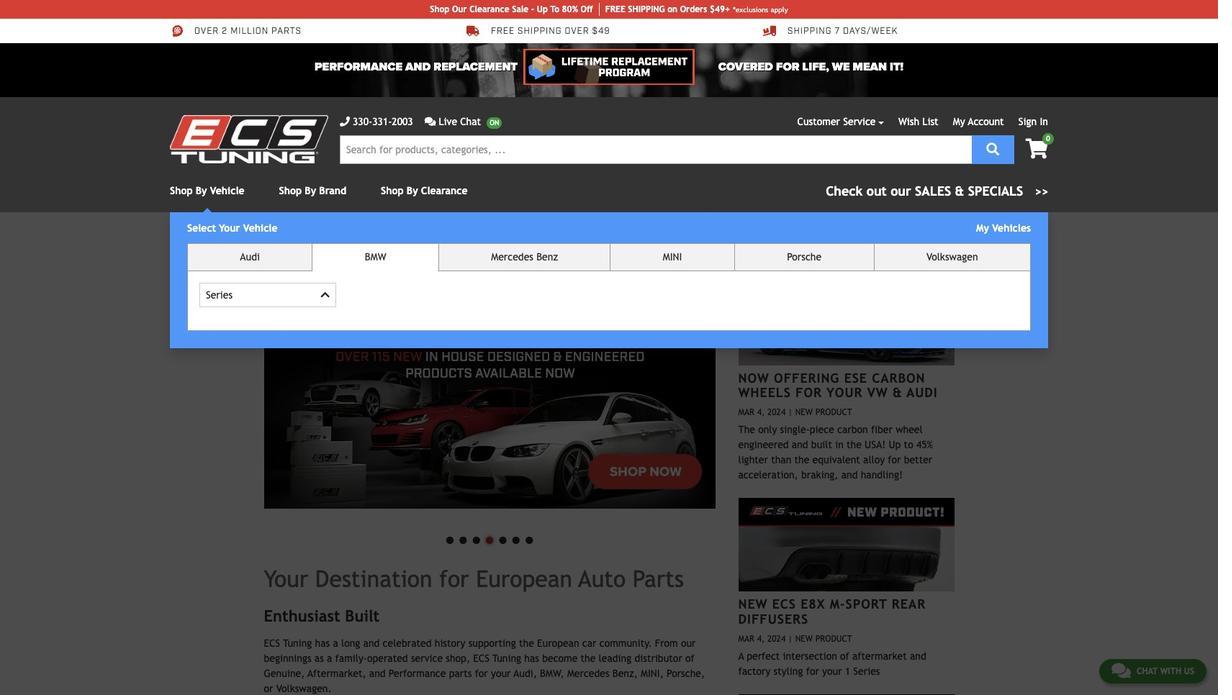 Task type: vqa. For each thing, say whether or not it's contained in the screenshot.
ECS
yes



Task type: locate. For each thing, give the bounding box(es) containing it.
family-
[[335, 654, 367, 665]]

shop
[[430, 4, 450, 14], [170, 185, 193, 197], [279, 185, 302, 197], [381, 185, 404, 197]]

series inside mar 4, 2024 | new product a perfect intersection of aftermarket and factory styling for your 1 series
[[854, 666, 880, 678]]

4, up perfect
[[757, 634, 765, 644]]

european up become
[[537, 638, 579, 650]]

parts down shop,
[[449, 669, 472, 680]]

orders
[[680, 4, 708, 14]]

1 horizontal spatial mercedes
[[567, 669, 610, 680]]

2 4, from the top
[[757, 634, 765, 644]]

1 horizontal spatial by
[[305, 185, 316, 197]]

2024
[[768, 408, 786, 418], [768, 634, 786, 644]]

my left account
[[953, 116, 966, 127]]

in
[[1040, 116, 1049, 127]]

$49
[[592, 26, 611, 37]]

your left vw
[[827, 385, 863, 400]]

shopping cart image
[[1026, 139, 1049, 159]]

1 vertical spatial my
[[977, 223, 990, 234]]

of inside mar 4, 2024 | new product a perfect intersection of aftermarket and factory styling for your 1 series
[[841, 651, 850, 662]]

has up the as
[[315, 638, 330, 650]]

1 horizontal spatial up
[[889, 440, 901, 451]]

acceleration,
[[739, 470, 799, 481]]

1 vertical spatial chat
[[1137, 667, 1158, 677]]

a left long on the bottom left of page
[[333, 638, 338, 650]]

shop by clearance link
[[381, 185, 468, 197]]

0 horizontal spatial has
[[315, 638, 330, 650]]

1 horizontal spatial tuning
[[493, 654, 522, 665]]

1 horizontal spatial parts
[[449, 669, 472, 680]]

mar for new ecs e8x m-sport rear diffusers
[[739, 634, 755, 644]]

1 vertical spatial clearance
[[421, 185, 468, 197]]

0 horizontal spatial a
[[327, 654, 332, 665]]

for up handling! on the right of page
[[888, 455, 901, 466]]

lifetime replacement program banner image
[[524, 49, 695, 85]]

up left to at the right
[[889, 440, 901, 451]]

generic - monthly recap image
[[264, 247, 716, 509]]

your up enthusiast
[[264, 566, 308, 592]]

clearance up free
[[470, 4, 510, 14]]

1 2024 from the top
[[768, 408, 786, 418]]

for down intersection
[[806, 666, 820, 678]]

0 horizontal spatial your
[[491, 669, 511, 680]]

0 vertical spatial audi
[[240, 251, 260, 263]]

and down operated
[[369, 669, 386, 680]]

has up audi,
[[525, 654, 539, 665]]

vehicle right select
[[243, 223, 278, 234]]

for inside mar 4, 2024 | new product a perfect intersection of aftermarket and factory styling for your 1 series
[[806, 666, 820, 678]]

series inside tab list
[[206, 289, 233, 301]]

now offering ese carbon wheels for your vw & audi link
[[739, 371, 938, 400]]

shop for shop by clearance
[[381, 185, 404, 197]]

4, inside mar 4, 2024 | new product a perfect intersection of aftermarket and factory styling for your 1 series
[[757, 634, 765, 644]]

0 horizontal spatial up
[[537, 4, 548, 14]]

Search text field
[[340, 135, 972, 164]]

product for your
[[816, 408, 853, 418]]

service
[[844, 116, 876, 127]]

1 horizontal spatial your
[[264, 566, 308, 592]]

1 vertical spatial &
[[893, 385, 903, 400]]

2024 down diffusers
[[768, 634, 786, 644]]

up right - at the left top of the page
[[537, 4, 548, 14]]

1 horizontal spatial series
[[854, 666, 880, 678]]

5 • from the left
[[496, 524, 510, 554]]

0 vertical spatial parts
[[272, 26, 302, 37]]

benz
[[537, 251, 558, 263]]

customer service button
[[798, 115, 884, 130]]

parts inside ecs tuning has a long and celebrated history supporting the european car community. from our beginnings as a family-operated service shop, ecs tuning has become the leading distributor of genuine, aftermarket, and performance parts for your audi, bmw, mercedes benz, mini, porsche, or volkswagen.
[[449, 669, 472, 680]]

2 | from the top
[[788, 634, 793, 644]]

1 horizontal spatial clearance
[[470, 4, 510, 14]]

my vehicles link
[[977, 223, 1031, 234]]

a right the as
[[327, 654, 332, 665]]

wish list
[[899, 116, 939, 127]]

0 vertical spatial up
[[537, 4, 548, 14]]

tuning up the beginnings
[[283, 638, 312, 650]]

mercedes
[[491, 251, 534, 263], [567, 669, 610, 680]]

0 horizontal spatial series
[[206, 289, 233, 301]]

0 vertical spatial series
[[206, 289, 233, 301]]

by up select
[[196, 185, 207, 197]]

product down new ecs e8x m-sport rear diffusers
[[816, 634, 853, 644]]

history
[[435, 638, 466, 650]]

shop left our on the top left
[[430, 4, 450, 14]]

2 vertical spatial new
[[796, 634, 813, 644]]

4, inside mar 4, 2024 | new product the only single-piece carbon fiber wheel engineered and built in the usa! up to 45% lighter than the equivalent alloy for better acceleration, braking, and handling!
[[757, 408, 765, 418]]

0 vertical spatial vehicle
[[210, 185, 245, 197]]

for
[[796, 385, 822, 400]]

product
[[816, 408, 853, 418], [816, 634, 853, 644]]

volkswagen.
[[276, 684, 332, 695]]

shop by vehicle
[[170, 185, 245, 197]]

your left audi,
[[491, 669, 511, 680]]

now
[[739, 371, 770, 386]]

shop for shop our clearance sale - up to 80% off
[[430, 4, 450, 14]]

1 vertical spatial mar
[[739, 634, 755, 644]]

by down the 2003
[[407, 185, 418, 197]]

tab list
[[187, 243, 1031, 332]]

tuning down supporting
[[493, 654, 522, 665]]

0 horizontal spatial &
[[893, 385, 903, 400]]

for down supporting
[[475, 669, 488, 680]]

7 • from the left
[[523, 524, 536, 554]]

ecs tuning image
[[170, 115, 328, 163]]

new inside mar 4, 2024 | new product the only single-piece carbon fiber wheel engineered and built in the usa! up to 45% lighter than the equivalent alloy for better acceleration, braking, and handling!
[[796, 408, 813, 418]]

1 vertical spatial series
[[854, 666, 880, 678]]

to
[[551, 4, 560, 14]]

0 vertical spatial a
[[333, 638, 338, 650]]

1 vertical spatial product
[[816, 634, 853, 644]]

2 2024 from the top
[[768, 634, 786, 644]]

for inside mar 4, 2024 | new product the only single-piece carbon fiber wheel engineered and built in the usa! up to 45% lighter than the equivalent alloy for better acceleration, braking, and handling!
[[888, 455, 901, 466]]

| inside mar 4, 2024 | new product a perfect intersection of aftermarket and factory styling for your 1 series
[[788, 634, 793, 644]]

1 vertical spatial 2024
[[768, 634, 786, 644]]

0 vertical spatial 4,
[[757, 408, 765, 418]]

product inside mar 4, 2024 | new product the only single-piece carbon fiber wheel engineered and built in the usa! up to 45% lighter than the equivalent alloy for better acceleration, braking, and handling!
[[816, 408, 853, 418]]

european down • • • • • • •
[[476, 566, 573, 592]]

your right select
[[219, 223, 240, 234]]

0 horizontal spatial clearance
[[421, 185, 468, 197]]

1 horizontal spatial &
[[955, 184, 965, 199]]

& right vw
[[893, 385, 903, 400]]

mar inside mar 4, 2024 | new product a perfect intersection of aftermarket and factory styling for your 1 series
[[739, 634, 755, 644]]

and right long on the bottom left of page
[[363, 638, 380, 650]]

1 horizontal spatial audi
[[907, 385, 938, 400]]

new up single-
[[796, 408, 813, 418]]

off
[[581, 4, 593, 14]]

0 vertical spatial mar
[[739, 408, 755, 418]]

2024 inside mar 4, 2024 | new product the only single-piece carbon fiber wheel engineered and built in the usa! up to 45% lighter than the equivalent alloy for better acceleration, braking, and handling!
[[768, 408, 786, 418]]

of down our on the bottom right
[[686, 654, 695, 665]]

new up intersection
[[796, 634, 813, 644]]

1 vertical spatial audi
[[907, 385, 938, 400]]

mar 4, 2024 | new product the only single-piece carbon fiber wheel engineered and built in the usa! up to 45% lighter than the equivalent alloy for better acceleration, braking, and handling!
[[739, 408, 933, 481]]

now offering ese carbon wheels for your vw & audi image
[[739, 272, 955, 366]]

1 vertical spatial 4,
[[757, 634, 765, 644]]

330-331-2003 link
[[340, 115, 413, 130]]

by for vehicle
[[196, 185, 207, 197]]

shop up select
[[170, 185, 193, 197]]

series
[[206, 289, 233, 301], [854, 666, 880, 678]]

2 horizontal spatial your
[[827, 385, 863, 400]]

0 horizontal spatial of
[[686, 654, 695, 665]]

mercedes left benz
[[491, 251, 534, 263]]

0 horizontal spatial mercedes
[[491, 251, 534, 263]]

1 vertical spatial european
[[537, 638, 579, 650]]

1 • from the left
[[443, 524, 457, 554]]

shop right brand
[[381, 185, 404, 197]]

0 vertical spatial clearance
[[470, 4, 510, 14]]

audi up wheel
[[907, 385, 938, 400]]

for down • • • • • • •
[[439, 566, 469, 592]]

we
[[832, 60, 850, 74]]

parts right million
[[272, 26, 302, 37]]

0 vertical spatial 2024
[[768, 408, 786, 418]]

view all
[[915, 254, 948, 261]]

mercedes benz
[[491, 251, 558, 263]]

1 vertical spatial parts
[[449, 669, 472, 680]]

mar
[[739, 408, 755, 418], [739, 634, 755, 644]]

mar up the 'the'
[[739, 408, 755, 418]]

ecs down supporting
[[473, 654, 490, 665]]

and right aftermarket
[[910, 651, 927, 662]]

2 by from the left
[[305, 185, 316, 197]]

aftermarket
[[853, 651, 907, 662]]

new inside mar 4, 2024 | new product a perfect intersection of aftermarket and factory styling for your 1 series
[[796, 634, 813, 644]]

from
[[655, 638, 678, 650]]

chat left with
[[1137, 667, 1158, 677]]

ecs left e8x at bottom right
[[773, 597, 796, 612]]

mar up a
[[739, 634, 755, 644]]

0 vertical spatial mercedes
[[491, 251, 534, 263]]

mercedes down car
[[567, 669, 610, 680]]

0 horizontal spatial my
[[953, 116, 966, 127]]

2 product from the top
[[816, 634, 853, 644]]

1 vertical spatial mercedes
[[567, 669, 610, 680]]

| inside mar 4, 2024 | new product the only single-piece carbon fiber wheel engineered and built in the usa! up to 45% lighter than the equivalent alloy for better acceleration, braking, and handling!
[[788, 408, 793, 418]]

vehicle up select your vehicle at the left top
[[210, 185, 245, 197]]

4, up only on the bottom of page
[[757, 408, 765, 418]]

of inside ecs tuning has a long and celebrated history supporting the european car community. from our beginnings as a family-operated service shop, ecs tuning has become the leading distributor of genuine, aftermarket, and performance parts for your audi, bmw, mercedes benz, mini, porsche, or volkswagen.
[[686, 654, 695, 665]]

list
[[923, 116, 939, 127]]

distributor
[[635, 654, 683, 665]]

0 horizontal spatial chat
[[460, 116, 481, 127]]

2024 up only on the bottom of page
[[768, 408, 786, 418]]

for inside ecs tuning has a long and celebrated history supporting the european car community. from our beginnings as a family-operated service shop, ecs tuning has become the leading distributor of genuine, aftermarket, and performance parts for your audi, bmw, mercedes benz, mini, porsche, or volkswagen.
[[475, 669, 488, 680]]

clearance down live
[[421, 185, 468, 197]]

1 vertical spatial your
[[827, 385, 863, 400]]

intersection
[[783, 651, 837, 662]]

0 horizontal spatial by
[[196, 185, 207, 197]]

over 2 million parts link
[[170, 24, 302, 37]]

& right sales
[[955, 184, 965, 199]]

audi down select your vehicle at the left top
[[240, 251, 260, 263]]

by left brand
[[305, 185, 316, 197]]

• • • • • • •
[[443, 524, 536, 554]]

&
[[955, 184, 965, 199], [893, 385, 903, 400]]

1 vertical spatial vehicle
[[243, 223, 278, 234]]

your
[[823, 666, 842, 678], [491, 669, 511, 680]]

45%
[[917, 440, 933, 451]]

3 by from the left
[[407, 185, 418, 197]]

2024 inside mar 4, 2024 | new product a perfect intersection of aftermarket and factory styling for your 1 series
[[768, 634, 786, 644]]

perfect
[[747, 651, 780, 662]]

shop for shop by vehicle
[[170, 185, 193, 197]]

*exclusions
[[733, 5, 769, 13]]

0 vertical spatial |
[[788, 408, 793, 418]]

1 product from the top
[[816, 408, 853, 418]]

the up audi,
[[519, 638, 534, 650]]

product up piece
[[816, 408, 853, 418]]

1 4, from the top
[[757, 408, 765, 418]]

& inside now offering ese carbon wheels for your vw & audi
[[893, 385, 903, 400]]

0 horizontal spatial your
[[219, 223, 240, 234]]

0 vertical spatial product
[[816, 408, 853, 418]]

of up 1
[[841, 651, 850, 662]]

the right in
[[847, 440, 862, 451]]

life,
[[803, 60, 829, 74]]

live chat
[[439, 116, 481, 127]]

0 vertical spatial chat
[[460, 116, 481, 127]]

and
[[406, 60, 431, 74]]

alloy
[[864, 455, 885, 466]]

your inside ecs tuning has a long and celebrated history supporting the european car community. from our beginnings as a family-operated service shop, ecs tuning has become the leading distributor of genuine, aftermarket, and performance parts for your audi, bmw, mercedes benz, mini, porsche, or volkswagen.
[[491, 669, 511, 680]]

clearance for by
[[421, 185, 468, 197]]

new ecs e8x m-sport rear diffusers image
[[739, 499, 955, 592]]

vehicles
[[993, 223, 1031, 234]]

chat
[[460, 116, 481, 127], [1137, 667, 1158, 677]]

engineered
[[739, 440, 789, 451]]

1 horizontal spatial chat
[[1137, 667, 1158, 677]]

clearance
[[470, 4, 510, 14], [421, 185, 468, 197]]

ecs up the beginnings
[[264, 638, 280, 650]]

0 vertical spatial new
[[796, 408, 813, 418]]

1 horizontal spatial your
[[823, 666, 842, 678]]

account
[[968, 116, 1004, 127]]

audi
[[240, 251, 260, 263], [907, 385, 938, 400]]

1 vertical spatial new
[[739, 597, 768, 612]]

built
[[345, 607, 380, 626]]

ecs tuning has a long and celebrated history supporting the european car community. from our beginnings as a family-operated service shop, ecs tuning has become the leading distributor of genuine, aftermarket, and performance parts for your audi, bmw, mercedes benz, mini, porsche, or volkswagen.
[[264, 638, 705, 695]]

replacement
[[434, 60, 518, 74]]

| up single-
[[788, 408, 793, 418]]

1 vertical spatial up
[[889, 440, 901, 451]]

series right 1
[[854, 666, 880, 678]]

free shipping over $49 link
[[467, 24, 611, 37]]

product inside mar 4, 2024 | new product a perfect intersection of aftermarket and factory styling for your 1 series
[[816, 634, 853, 644]]

0 horizontal spatial tuning
[[283, 638, 312, 650]]

1 mar from the top
[[739, 408, 755, 418]]

comments image
[[425, 117, 436, 127]]

e8x
[[801, 597, 826, 612]]

my for my vehicles
[[977, 223, 990, 234]]

| up intersection
[[788, 634, 793, 644]]

all
[[937, 254, 948, 261]]

shop for shop by brand
[[279, 185, 302, 197]]

1 vertical spatial has
[[525, 654, 539, 665]]

1 vertical spatial |
[[788, 634, 793, 644]]

car
[[583, 638, 597, 650]]

my left 'vehicles'
[[977, 223, 990, 234]]

mar inside mar 4, 2024 | new product the only single-piece carbon fiber wheel engineered and built in the usa! up to 45% lighter than the equivalent alloy for better acceleration, braking, and handling!
[[739, 408, 755, 418]]

1 | from the top
[[788, 408, 793, 418]]

2 mar from the top
[[739, 634, 755, 644]]

series down select your vehicle at the left top
[[206, 289, 233, 301]]

rear
[[892, 597, 926, 612]]

chat right live
[[460, 116, 481, 127]]

sale
[[512, 4, 529, 14]]

2 horizontal spatial by
[[407, 185, 418, 197]]

0 vertical spatial my
[[953, 116, 966, 127]]

| for ecs
[[788, 634, 793, 644]]

braking,
[[802, 470, 839, 481]]

80%
[[562, 4, 578, 14]]

0 vertical spatial tuning
[[283, 638, 312, 650]]

enthusiast built
[[264, 607, 380, 626]]

phone image
[[340, 117, 350, 127]]

your left 1
[[823, 666, 842, 678]]

shop left brand
[[279, 185, 302, 197]]

new inside new ecs e8x m-sport rear diffusers
[[739, 597, 768, 612]]

carbon
[[838, 424, 868, 436]]

parts
[[272, 26, 302, 37], [449, 669, 472, 680]]

1 horizontal spatial my
[[977, 223, 990, 234]]

1 vertical spatial tuning
[[493, 654, 522, 665]]

1 by from the left
[[196, 185, 207, 197]]

my
[[953, 116, 966, 127], [977, 223, 990, 234]]

new up perfect
[[739, 597, 768, 612]]

performance
[[315, 60, 403, 74]]

6 • from the left
[[510, 524, 523, 554]]

1 horizontal spatial of
[[841, 651, 850, 662]]

new ecs e8x m-sport rear diffusers
[[739, 597, 926, 627]]



Task type: describe. For each thing, give the bounding box(es) containing it.
ping
[[646, 4, 665, 14]]

over
[[565, 26, 590, 37]]

operated
[[367, 654, 408, 665]]

new for diffusers
[[796, 634, 813, 644]]

sign
[[1019, 116, 1037, 127]]

*exclusions apply link
[[733, 4, 788, 15]]

my vehicles
[[977, 223, 1031, 234]]

bmw,
[[540, 669, 564, 680]]

brand
[[319, 185, 346, 197]]

view
[[915, 254, 934, 261]]

330-
[[353, 116, 372, 127]]

2 • from the left
[[457, 524, 470, 554]]

sales
[[915, 184, 952, 199]]

porsche
[[787, 251, 822, 263]]

it!
[[890, 60, 904, 74]]

days/week
[[843, 26, 898, 37]]

and down equivalent
[[842, 470, 858, 481]]

up inside mar 4, 2024 | new product the only single-piece carbon fiber wheel engineered and built in the usa! up to 45% lighter than the equivalent alloy for better acceleration, braking, and handling!
[[889, 440, 901, 451]]

0 horizontal spatial audi
[[240, 251, 260, 263]]

the right than on the right bottom of the page
[[795, 455, 810, 466]]

shipping
[[788, 26, 832, 37]]

wish
[[899, 116, 920, 127]]

select
[[187, 223, 216, 234]]

community.
[[600, 638, 652, 650]]

free ship ping on orders $49+ *exclusions apply
[[606, 4, 788, 14]]

0 vertical spatial has
[[315, 638, 330, 650]]

performance and replacement
[[315, 60, 518, 74]]

0 vertical spatial your
[[219, 223, 240, 234]]

search image
[[987, 142, 1000, 155]]

wheels
[[739, 385, 791, 400]]

ecs left news
[[808, 247, 837, 266]]

volkswagen
[[927, 251, 979, 263]]

mar for now offering ese carbon wheels for your vw & audi
[[739, 408, 755, 418]]

2 vertical spatial your
[[264, 566, 308, 592]]

your inside now offering ese carbon wheels for your vw & audi
[[827, 385, 863, 400]]

over 2 million parts
[[194, 26, 302, 37]]

benz,
[[613, 669, 638, 680]]

sign in link
[[1019, 116, 1049, 127]]

chat inside "link"
[[460, 116, 481, 127]]

vehicle for select your vehicle
[[243, 223, 278, 234]]

usa!
[[865, 440, 886, 451]]

audi inside now offering ese carbon wheels for your vw & audi
[[907, 385, 938, 400]]

as
[[315, 654, 324, 665]]

with
[[1161, 667, 1182, 677]]

1 vertical spatial a
[[327, 654, 332, 665]]

my account
[[953, 116, 1004, 127]]

4, for new ecs e8x m-sport rear diffusers
[[757, 634, 765, 644]]

0 link
[[1014, 133, 1054, 161]]

2
[[222, 26, 228, 37]]

destination
[[315, 566, 432, 592]]

clearance for our
[[470, 4, 510, 14]]

2003
[[392, 116, 413, 127]]

$49+
[[710, 4, 730, 14]]

331-
[[372, 116, 392, 127]]

now offering ese carbon wheels for your vw & audi
[[739, 371, 938, 400]]

and inside mar 4, 2024 | new product a perfect intersection of aftermarket and factory styling for your 1 series
[[910, 651, 927, 662]]

become
[[542, 654, 578, 665]]

4 • from the left
[[483, 524, 496, 554]]

customer
[[798, 116, 841, 127]]

| for offering
[[788, 408, 793, 418]]

audi,
[[514, 669, 537, 680]]

specials
[[968, 184, 1024, 199]]

your destination for european auto parts
[[264, 566, 684, 592]]

news
[[843, 247, 885, 266]]

to
[[904, 440, 914, 451]]

and down single-
[[792, 440, 809, 451]]

my for my account
[[953, 116, 966, 127]]

new ecs e8x m-sport rear diffusers link
[[739, 597, 926, 627]]

on
[[668, 4, 678, 14]]

mar 4, 2024 | new product a perfect intersection of aftermarket and factory styling for your 1 series
[[739, 634, 927, 678]]

handling!
[[861, 470, 903, 481]]

mercedes inside ecs tuning has a long and celebrated history supporting the european car community. from our beginnings as a family-operated service shop, ecs tuning has become the leading distributor of genuine, aftermarket, and performance parts for your audi, bmw, mercedes benz, mini, porsche, or volkswagen.
[[567, 669, 610, 680]]

0 vertical spatial &
[[955, 184, 965, 199]]

european inside ecs tuning has a long and celebrated history supporting the european car community. from our beginnings as a family-operated service shop, ecs tuning has become the leading distributor of genuine, aftermarket, and performance parts for your audi, bmw, mercedes benz, mini, porsche, or volkswagen.
[[537, 638, 579, 650]]

ecs inside new ecs e8x m-sport rear diffusers
[[773, 597, 796, 612]]

auto
[[579, 566, 626, 592]]

free shipping over $49
[[491, 26, 611, 37]]

vw
[[868, 385, 889, 400]]

our
[[681, 638, 696, 650]]

4, for now offering ese carbon wheels for your vw & audi
[[757, 408, 765, 418]]

0
[[1047, 135, 1051, 143]]

factory
[[739, 666, 771, 678]]

new for your
[[796, 408, 813, 418]]

7
[[835, 26, 841, 37]]

single-
[[780, 424, 810, 436]]

tab list containing audi
[[187, 243, 1031, 332]]

m-
[[830, 597, 846, 612]]

mini,
[[641, 669, 664, 680]]

shipping 7 days/week
[[788, 26, 898, 37]]

than
[[771, 455, 792, 466]]

by for brand
[[305, 185, 316, 197]]

carbon
[[872, 371, 926, 386]]

your inside mar 4, 2024 | new product a perfect intersection of aftermarket and factory styling for your 1 series
[[823, 666, 842, 678]]

2024 for ecs
[[768, 634, 786, 644]]

my account link
[[953, 116, 1004, 127]]

fiber
[[871, 424, 893, 436]]

shop by brand
[[279, 185, 346, 197]]

0 horizontal spatial parts
[[272, 26, 302, 37]]

shipping
[[518, 26, 562, 37]]

vehicle for shop by vehicle
[[210, 185, 245, 197]]

2024 for offering
[[768, 408, 786, 418]]

shop by brand link
[[279, 185, 346, 197]]

product for diffusers
[[816, 634, 853, 644]]

mini
[[663, 251, 682, 263]]

offering
[[774, 371, 840, 386]]

supporting
[[469, 638, 516, 650]]

by for clearance
[[407, 185, 418, 197]]

customer service
[[798, 116, 876, 127]]

the down car
[[581, 654, 596, 665]]

free
[[606, 4, 626, 14]]

a
[[739, 651, 744, 662]]

sport
[[846, 597, 888, 612]]

1 horizontal spatial has
[[525, 654, 539, 665]]

porsche,
[[667, 669, 705, 680]]

lighter
[[739, 455, 768, 466]]

the
[[739, 424, 755, 436]]

0 vertical spatial european
[[476, 566, 573, 592]]

mean
[[853, 60, 887, 74]]

bmw
[[365, 251, 386, 263]]

-
[[531, 4, 535, 14]]

3 • from the left
[[470, 524, 483, 554]]

1 horizontal spatial a
[[333, 638, 338, 650]]

long
[[341, 638, 360, 650]]



